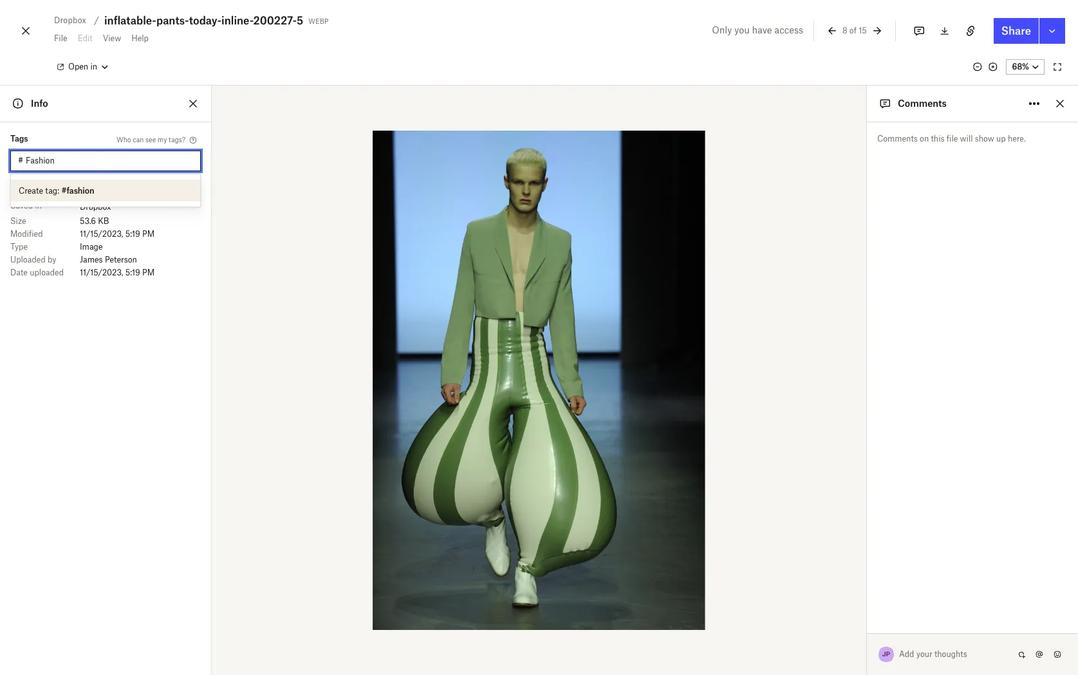 Task type: vqa. For each thing, say whether or not it's contained in the screenshot.
Quota usage icon
no



Task type: locate. For each thing, give the bounding box(es) containing it.
file
[[54, 33, 67, 43]]

copy link
[[1000, 625, 1035, 634]]

uploaded for microsoft_pride_21_intersex.jpg
[[835, 557, 864, 565]]

11/15/2023, 5:19 pm for kb
[[80, 229, 155, 239]]

5 row from the top
[[10, 254, 201, 267]]

to down microsoft_pride_21_pansexual.jpg
[[866, 595, 872, 603]]

row containing type
[[10, 241, 201, 254]]

dropbox inside dropbox popup button
[[54, 15, 86, 25]]

to down microsoft_pride_21_pride_flag.jpg
[[866, 519, 872, 527]]

row up james peterson
[[10, 241, 201, 254]]

6 row from the top
[[10, 267, 201, 279]]

in
[[90, 62, 97, 71], [35, 201, 42, 211]]

1 microsoft_pride from the top
[[874, 405, 922, 413]]

uploaded inside microsoft_pride_21_pansexual.jpg uploaded to microsoft_pride
[[835, 595, 864, 603]]

6 to from the top
[[866, 595, 872, 603]]

uploaded down "microsoft_pride_21_demisexual.jpg"
[[835, 405, 864, 413]]

tag:
[[45, 186, 59, 196]]

microsoft_pride link
[[874, 403, 922, 415], [874, 441, 922, 453], [874, 555, 922, 567], [874, 593, 922, 605]]

in right open
[[90, 62, 97, 71]]

2 pm from the top
[[142, 268, 155, 278]]

0 vertical spatial dropbox
[[54, 15, 86, 25]]

close left sidebar image
[[185, 96, 201, 111]]

1 11/15/2023, 5:19 pm from the top
[[80, 229, 155, 239]]

5 to from the top
[[866, 557, 872, 565]]

close right sidebar image
[[1053, 96, 1068, 111]]

to for microsoft_pride_21_pride_flag.jpg
[[866, 519, 872, 527]]

0 vertical spatial 5:19
[[125, 229, 140, 239]]

share
[[1002, 24, 1032, 37]]

to inside microsoft_pride_21_bisexual.jpg uploaded to microsoft_pride
[[866, 443, 872, 451]]

to down microsoft_pride_21_bisexual.jpg
[[866, 443, 872, 451]]

microsoft_pride link down microsoft_pride_21_bisexual.jpg
[[874, 441, 922, 453]]

microsoft_pride for microsoft_pride_21_bisexual.jpg
[[874, 443, 922, 451]]

0 horizontal spatial of
[[850, 26, 857, 35]]

1 horizontal spatial in
[[90, 62, 97, 71]]

to inside microsoft_pride_21_intersex.jpg uploaded to microsoft_pride
[[866, 557, 872, 565]]

uploaded inside microsoft_pride_21_demisexual.jpg uploaded to microsoft_pride
[[835, 405, 864, 413]]

dropbox for dropbox popup button
[[54, 15, 86, 25]]

11/15/2023, 5:19 pm
[[80, 229, 155, 239], [80, 268, 155, 278]]

microsoft_pride link for microsoft_pride_21_bisexual.jpg
[[874, 441, 922, 453]]

microsoft_pride link down "microsoft_pride_21_demisexual.jpg"
[[874, 403, 922, 415]]

to for microsoft_pride_21_neutrois.jpg
[[866, 481, 872, 489]]

uploaded for microsoft_pride_21_pansexual.jpg
[[835, 595, 864, 603]]

to inside microsoft_pride_21_demisexual.jpg uploaded to microsoft_pride
[[866, 405, 872, 413]]

0 vertical spatial 11/15/2023,
[[80, 229, 123, 239]]

3 microsoft_pride from the top
[[874, 557, 922, 565]]

5:19 for 53.6 kb
[[125, 229, 140, 239]]

microsoft_pride_21_bisexual.jpg
[[809, 428, 929, 438]]

view button
[[98, 28, 126, 49]]

comments on this file will show up here.
[[878, 134, 1026, 144]]

to
[[866, 405, 872, 413], [866, 443, 872, 451], [866, 481, 872, 489], [866, 519, 872, 527], [866, 557, 872, 565], [866, 595, 872, 603]]

15
[[859, 26, 867, 35]]

create
[[19, 186, 43, 196]]

2 11/15/2023, 5:19 pm from the top
[[80, 268, 155, 278]]

1 vertical spatial 11/15/2023,
[[80, 268, 123, 278]]

by
[[48, 255, 56, 265]]

dropbox button
[[49, 13, 91, 28]]

200227-
[[253, 14, 297, 27]]

11/15/2023, down james peterson
[[80, 268, 123, 278]]

create tag: #fashion
[[19, 186, 94, 196]]

row down image
[[10, 254, 201, 267]]

uploaded inside microsoft_pride_21_bisexual.jpg uploaded to microsoft_pride
[[835, 443, 864, 451]]

2 11/15/2023, from the top
[[80, 268, 123, 278]]

2 5:19 from the top
[[125, 268, 140, 278]]

tags
[[10, 134, 28, 144]]

1 row from the top
[[10, 200, 201, 215]]

1 to from the top
[[866, 405, 872, 413]]

11/15/2023, 5:19 pm down kb
[[80, 229, 155, 239]]

64
[[897, 641, 909, 652]]

microsoft_pride_21_demisexual.jpg uploaded to microsoft_pride
[[809, 390, 941, 413]]

0 horizontal spatial in
[[35, 201, 42, 211]]

comments for comments
[[898, 98, 947, 109]]

uploaded down microsoft_pride_21_pansexual.jpg
[[835, 595, 864, 603]]

4 row from the top
[[10, 241, 201, 254]]

james peterson
[[80, 255, 137, 265]]

4 to from the top
[[866, 519, 872, 527]]

1 vertical spatial pm
[[142, 268, 155, 278]]

to down microsoft_pride_21_intersex.jpg
[[866, 557, 872, 565]]

this
[[931, 134, 945, 144]]

uploaded for microsoft_pride_21_neutrois.jpg
[[835, 481, 864, 489]]

uploading 61 of 64 items 42 seconds left
[[827, 641, 936, 662]]

table
[[10, 200, 201, 279]]

5:19 up peterson
[[125, 229, 140, 239]]

1 vertical spatial in
[[35, 201, 42, 211]]

microsoft_pride down microsoft_pride_21_bisexual.jpg
[[874, 443, 922, 451]]

1 vertical spatial 11/15/2023, 5:19 pm
[[80, 268, 155, 278]]

microsoft_pride inside microsoft_pride_21_demisexual.jpg uploaded to microsoft_pride
[[874, 405, 922, 413]]

1 11/15/2023, from the top
[[80, 229, 123, 239]]

row containing saved in
[[10, 200, 201, 215]]

row down kb
[[10, 228, 201, 241]]

inline-
[[222, 14, 253, 27]]

microsoft_pride down "microsoft_pride_21_demisexual.jpg"
[[874, 405, 922, 413]]

type
[[10, 242, 28, 252]]

here.
[[1008, 134, 1026, 144]]

dropbox inside row
[[80, 202, 111, 212]]

modified
[[10, 229, 43, 239]]

access
[[775, 24, 804, 35]]

show
[[975, 134, 995, 144]]

microsoft_pride link down microsoft_pride_21_intersex.jpg
[[874, 555, 922, 567]]

5:19 for james peterson
[[125, 268, 140, 278]]

8 of 15
[[843, 26, 867, 35]]

/
[[94, 15, 99, 26]]

uploaded inside row
[[10, 255, 46, 265]]

uploaded down microsoft_pride_21_neutrois.jpg
[[835, 481, 864, 489]]

4 microsoft_pride link from the top
[[874, 593, 922, 605]]

only
[[712, 24, 732, 35]]

uploaded for microsoft_pride_21_demisexual.jpg
[[835, 405, 864, 413]]

3 to from the top
[[866, 481, 872, 489]]

microsoft_pride_21_pansexual.jpg
[[809, 580, 936, 590]]

to inside microsoft_pride_21_neutrois.jpg uploaded to
[[866, 481, 872, 489]]

11/15/2023, 5:19 pm for peterson
[[80, 268, 155, 278]]

open in button
[[49, 57, 115, 77]]

who
[[117, 136, 131, 143]]

comments up on
[[898, 98, 947, 109]]

uploaded for microsoft_pride_21_bisexual.jpg
[[835, 443, 864, 451]]

3 microsoft_pride link from the top
[[874, 555, 922, 567]]

11/15/2023,
[[80, 229, 123, 239], [80, 268, 123, 278]]

to down microsoft_pride_21_neutrois.jpg
[[866, 481, 872, 489]]

microsoft_pride_21_pride_flag.jpg
[[809, 504, 936, 514]]

4 microsoft_pride from the top
[[874, 595, 922, 603]]

0 vertical spatial comments
[[898, 98, 947, 109]]

0 vertical spatial in
[[90, 62, 97, 71]]

in inside open in popup button
[[90, 62, 97, 71]]

uploaded down type
[[10, 255, 46, 265]]

uploaded inside microsoft_pride_21_intersex.jpg uploaded to microsoft_pride
[[835, 557, 864, 565]]

dropbox
[[54, 15, 86, 25], [80, 202, 111, 212]]

share button
[[994, 18, 1039, 44]]

to for microsoft_pride_21_bisexual.jpg
[[866, 443, 872, 451]]

image
[[80, 242, 103, 252]]

1 vertical spatial of
[[887, 641, 895, 652]]

microsoft_pride down microsoft_pride_21_intersex.jpg
[[874, 557, 922, 565]]

row up kb
[[10, 200, 201, 215]]

who can see my tags? image
[[188, 135, 198, 146]]

to inside microsoft_pride_21_pansexual.jpg uploaded to microsoft_pride
[[866, 595, 872, 603]]

in down properties
[[35, 201, 42, 211]]

uploaded down microsoft_pride_21_pride_flag.jpg
[[835, 519, 864, 527]]

2 to from the top
[[866, 443, 872, 451]]

date uploaded
[[10, 268, 64, 278]]

53.6 kb
[[80, 216, 109, 226]]

comments left on
[[878, 134, 918, 144]]

microsoft_pride_21_pansexual.jpg uploaded to microsoft_pride
[[809, 580, 936, 603]]

uploaded by
[[10, 255, 56, 265]]

dropbox up 'file'
[[54, 15, 86, 25]]

uploaded down microsoft_pride_21_bisexual.jpg
[[835, 443, 864, 451]]

microsoft_pride inside microsoft_pride_21_intersex.jpg uploaded to microsoft_pride
[[874, 557, 922, 565]]

dropbox up 53.6 kb
[[80, 202, 111, 212]]

11/15/2023, for peterson
[[80, 268, 123, 278]]

to inside microsoft_pride_21_pride_flag.jpg uploaded to
[[866, 519, 872, 527]]

file button
[[49, 28, 73, 49]]

you
[[735, 24, 750, 35]]

items
[[911, 641, 936, 652]]

11/15/2023, down kb
[[80, 229, 123, 239]]

microsoft_pride inside microsoft_pride_21_pansexual.jpg uploaded to microsoft_pride
[[874, 595, 922, 603]]

open in
[[68, 62, 97, 71]]

11/15/2023, for kb
[[80, 229, 123, 239]]

42
[[827, 652, 836, 662]]

comments
[[898, 98, 947, 109], [878, 134, 918, 144]]

3 row from the top
[[10, 228, 201, 241]]

thoughts
[[935, 650, 968, 659]]

have
[[753, 24, 772, 35]]

left
[[871, 652, 883, 662]]

0 vertical spatial pm
[[142, 229, 155, 239]]

uploaded down microsoft_pride_21_intersex.jpg
[[835, 557, 864, 565]]

uploading
[[827, 641, 872, 652]]

Add your thoughts text field
[[900, 645, 1014, 665]]

1 5:19 from the top
[[125, 229, 140, 239]]

add your thoughts
[[900, 650, 968, 659]]

68% button
[[1006, 59, 1045, 75]]

2 microsoft_pride link from the top
[[874, 441, 922, 453]]

microsoft_pride link down microsoft_pride_21_pansexual.jpg
[[874, 593, 922, 605]]

microsoft_pride down microsoft_pride_21_pansexual.jpg
[[874, 595, 922, 603]]

who can see my tags?
[[117, 136, 185, 143]]

1 vertical spatial dropbox
[[80, 202, 111, 212]]

pm
[[142, 229, 155, 239], [142, 268, 155, 278]]

microsoft_pride
[[874, 405, 922, 413], [874, 443, 922, 451], [874, 557, 922, 565], [874, 595, 922, 603]]

2 row from the top
[[10, 215, 201, 228]]

microsoft_pride link for microsoft_pride_21_intersex.jpg
[[874, 555, 922, 567]]

in inside row
[[35, 201, 42, 211]]

1 pm from the top
[[142, 229, 155, 239]]

uploaded
[[10, 255, 46, 265], [835, 405, 864, 413], [835, 443, 864, 451], [835, 481, 864, 489], [835, 519, 864, 527], [835, 557, 864, 565], [835, 595, 864, 603]]

row down james peterson
[[10, 267, 201, 279]]

uploaded inside microsoft_pride_21_neutrois.jpg uploaded to
[[835, 481, 864, 489]]

2 microsoft_pride from the top
[[874, 443, 922, 451]]

dropbox for dropbox link
[[80, 202, 111, 212]]

help
[[131, 33, 149, 43]]

1 microsoft_pride link from the top
[[874, 403, 922, 415]]

row containing size
[[10, 215, 201, 228]]

uploaded inside microsoft_pride_21_pride_flag.jpg uploaded to
[[835, 519, 864, 527]]

to down "microsoft_pride_21_demisexual.jpg"
[[866, 405, 872, 413]]

0 vertical spatial 11/15/2023, 5:19 pm
[[80, 229, 155, 239]]

1 vertical spatial 5:19
[[125, 268, 140, 278]]

microsoft_pride inside microsoft_pride_21_bisexual.jpg uploaded to microsoft_pride
[[874, 443, 922, 451]]

1 vertical spatial comments
[[878, 134, 918, 144]]

1 horizontal spatial of
[[887, 641, 895, 652]]

in for open in
[[90, 62, 97, 71]]

0 vertical spatial of
[[850, 26, 857, 35]]

of
[[850, 26, 857, 35], [887, 641, 895, 652]]

11/15/2023, 5:19 pm down peterson
[[80, 268, 155, 278]]

5:19
[[125, 229, 140, 239], [125, 268, 140, 278]]

row down dropbox link
[[10, 215, 201, 228]]

of right the 8
[[850, 26, 857, 35]]

row
[[10, 200, 201, 215], [10, 215, 201, 228], [10, 228, 201, 241], [10, 241, 201, 254], [10, 254, 201, 267], [10, 267, 201, 279]]

5:19 down peterson
[[125, 268, 140, 278]]

of right 61
[[887, 641, 895, 652]]



Task type: describe. For each thing, give the bounding box(es) containing it.
microsoft_pride_21_demisexual.jpg
[[809, 390, 941, 400]]

to for microsoft_pride_21_intersex.jpg
[[866, 557, 872, 565]]

microsoft_pride_21_pride_flag.jpg uploaded to
[[809, 504, 936, 527]]

copy
[[1000, 625, 1020, 634]]

on
[[920, 134, 929, 144]]

only you have access
[[712, 24, 804, 35]]

up
[[997, 134, 1006, 144]]

to for microsoft_pride_21_pansexual.jpg
[[866, 595, 872, 603]]

link
[[1022, 625, 1035, 634]]

#fashion
[[61, 186, 94, 196]]

your
[[917, 650, 933, 659]]

microsoft_pride_21_bisexual.jpg uploaded to microsoft_pride
[[809, 428, 929, 451]]

james
[[80, 255, 103, 265]]

add
[[900, 650, 915, 659]]

copy link button
[[994, 622, 1042, 638]]

properties
[[10, 188, 50, 198]]

info
[[31, 98, 48, 109]]

kb
[[98, 216, 109, 226]]

pm for kb
[[142, 229, 155, 239]]

68%
[[1013, 62, 1030, 71]]

61
[[875, 641, 884, 652]]

row containing modified
[[10, 228, 201, 241]]

see
[[146, 136, 156, 143]]

webp
[[309, 15, 329, 26]]

row containing uploaded by
[[10, 254, 201, 267]]

of inside the uploading 61 of 64 items 42 seconds left
[[887, 641, 895, 652]]

/ inflatable-pants-today-inline-200227-5 webp
[[94, 14, 329, 27]]

help button
[[126, 28, 154, 49]]

microsoft_pride for microsoft_pride_21_intersex.jpg
[[874, 557, 922, 565]]

table containing saved in
[[10, 200, 201, 279]]

53.6
[[80, 216, 96, 226]]

view
[[103, 33, 121, 43]]

comments for comments on this file will show up here.
[[878, 134, 918, 144]]

today-
[[189, 14, 222, 27]]

microsoft_pride_21_intersex.jpg uploaded to microsoft_pride
[[809, 542, 928, 565]]

jp
[[883, 650, 891, 659]]

close image
[[18, 21, 33, 41]]

uploaded for microsoft_pride_21_pride_flag.jpg
[[835, 519, 864, 527]]

uploading 61 of 64 items alert
[[778, 347, 1063, 676]]

microsoft_pride_21_neutrois.jpg uploaded to
[[809, 466, 930, 489]]

microsoft_pride_21_intersex.jpg
[[809, 542, 928, 552]]

tags?
[[169, 136, 185, 143]]

my
[[158, 136, 167, 143]]

in for saved in
[[35, 201, 42, 211]]

to for microsoft_pride_21_demisexual.jpg
[[866, 405, 872, 413]]

microsoft_pride for microsoft_pride_21_pansexual.jpg
[[874, 595, 922, 603]]

microsoft_pride link for microsoft_pride_21_demisexual.jpg
[[874, 403, 922, 415]]

saved
[[10, 201, 33, 211]]

uploaded
[[30, 268, 64, 278]]

row containing date uploaded
[[10, 267, 201, 279]]

seconds
[[839, 652, 869, 662]]

can
[[133, 136, 144, 143]]

pants-
[[156, 14, 189, 27]]

Add a tag text field
[[26, 154, 193, 168]]

dropbox link
[[80, 201, 111, 214]]

file
[[947, 134, 958, 144]]

microsoft_pride_21_neutrois.jpg
[[809, 466, 930, 476]]

add your thoughts image
[[900, 648, 1004, 662]]

will
[[961, 134, 973, 144]]

pm for peterson
[[142, 268, 155, 278]]

microsoft_pride for microsoft_pride_21_demisexual.jpg
[[874, 405, 922, 413]]

8
[[843, 26, 848, 35]]

peterson
[[105, 255, 137, 265]]

size
[[10, 216, 26, 226]]

inflatable-
[[104, 14, 156, 27]]

saved in
[[10, 201, 42, 211]]

date
[[10, 268, 28, 278]]

microsoft_pride_21_lesbian.jpg
[[809, 618, 927, 628]]

open
[[68, 62, 88, 71]]

5
[[297, 14, 303, 27]]

microsoft_pride link for microsoft_pride_21_pansexual.jpg
[[874, 593, 922, 605]]



